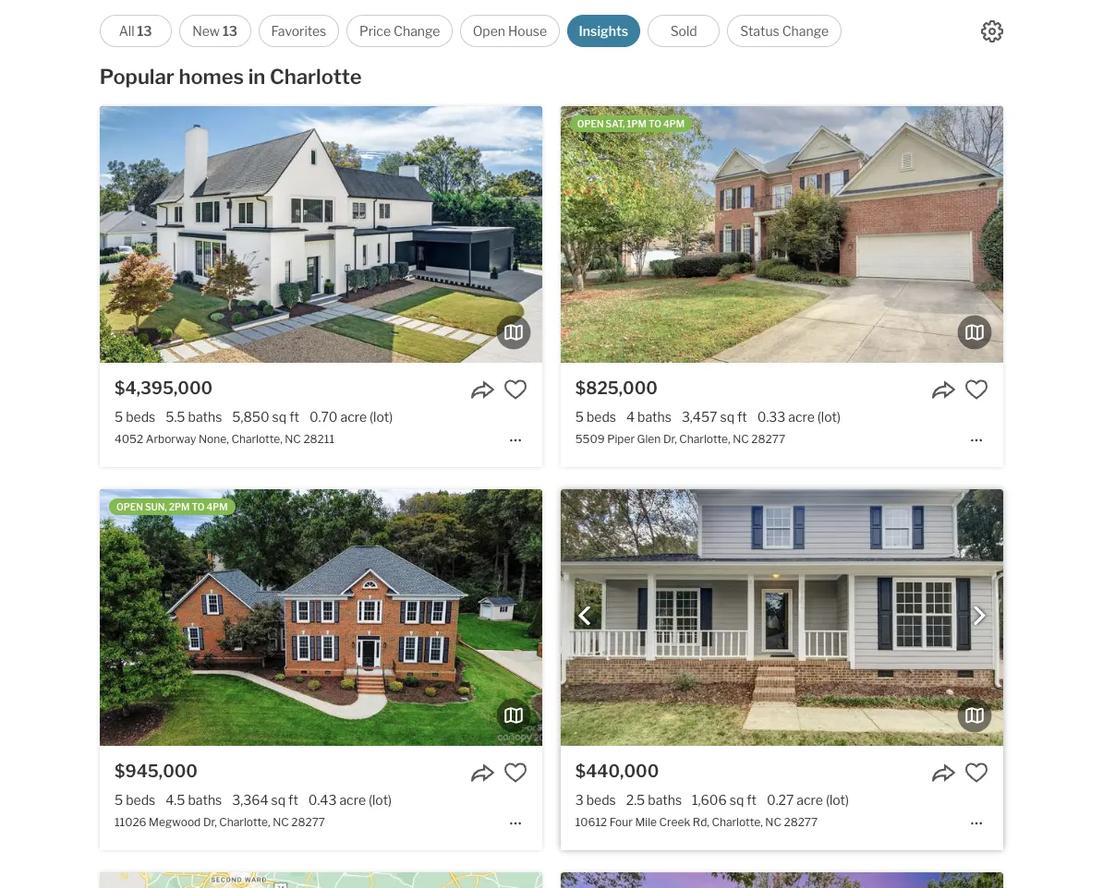 Task type: locate. For each thing, give the bounding box(es) containing it.
3 photo of 4052 arborway none, charlotte, nc 28211 image from the left
[[542, 106, 985, 363]]

1 horizontal spatial to
[[649, 118, 661, 129]]

0 horizontal spatial open
[[116, 502, 143, 513]]

2 favorite button image from the left
[[965, 378, 989, 402]]

Price Change radio
[[347, 15, 453, 47]]

sq right 3,457
[[720, 409, 735, 425]]

$4,395,000
[[115, 379, 213, 398]]

2 favorite button checkbox from the top
[[504, 761, 528, 785]]

(lot) for $825,000
[[818, 409, 841, 425]]

1 horizontal spatial change
[[782, 23, 829, 39]]

beds for $825,000
[[587, 409, 616, 425]]

1 vertical spatial favorite button checkbox
[[965, 761, 989, 785]]

sq right 1,606
[[730, 793, 744, 808]]

0.33 acre (lot)
[[757, 409, 841, 425]]

baths for $825,000
[[638, 409, 672, 425]]

sq
[[272, 409, 287, 425], [720, 409, 735, 425], [271, 793, 286, 808], [730, 793, 744, 808]]

ft for $945,000
[[288, 793, 298, 808]]

4052 arborway none, charlotte, nc 28211
[[115, 433, 334, 446]]

0 vertical spatial open
[[577, 118, 604, 129]]

option group
[[99, 15, 842, 47]]

0 horizontal spatial 13
[[137, 23, 152, 39]]

13
[[137, 23, 152, 39], [223, 23, 238, 39]]

baths
[[188, 409, 222, 425], [638, 409, 672, 425], [188, 793, 222, 808], [648, 793, 682, 808]]

1 favorite button checkbox from the top
[[504, 378, 528, 402]]

baths up creek
[[648, 793, 682, 808]]

3,364 sq ft
[[232, 793, 298, 808]]

beds for $440,000
[[586, 793, 616, 808]]

5 up 5509
[[575, 409, 584, 425]]

price
[[359, 23, 391, 39]]

change right price
[[394, 23, 440, 39]]

0 vertical spatial dr,
[[663, 433, 677, 446]]

(lot) right 0.70
[[370, 409, 393, 425]]

dr, down 4.5 baths
[[203, 816, 217, 830]]

(lot)
[[370, 409, 393, 425], [818, 409, 841, 425], [369, 793, 392, 808], [826, 793, 849, 808]]

0 horizontal spatial 4pm
[[207, 502, 228, 513]]

four
[[610, 816, 633, 830]]

(lot) for $945,000
[[369, 793, 392, 808]]

1 photo of 4609 old course dr, charlotte, nc 28277 image from the left
[[118, 873, 561, 889]]

5 beds
[[115, 409, 155, 425], [575, 409, 616, 425], [115, 793, 155, 808]]

2 favorite button image from the left
[[965, 761, 989, 785]]

4pm right '1pm'
[[663, 118, 685, 129]]

0 vertical spatial favorite button checkbox
[[504, 378, 528, 402]]

5509
[[575, 433, 605, 446]]

nc
[[285, 433, 301, 446], [733, 433, 749, 446], [273, 816, 289, 830], [765, 816, 782, 830]]

none,
[[199, 433, 229, 446]]

nc down 0.27
[[765, 816, 782, 830]]

1 horizontal spatial 13
[[223, 23, 238, 39]]

nc left 28211 in the left of the page
[[285, 433, 301, 446]]

13 for all 13
[[137, 23, 152, 39]]

5 up 11026
[[115, 793, 123, 808]]

1 favorite button image from the left
[[504, 378, 528, 402]]

5 up 4052 on the left of page
[[115, 409, 123, 425]]

acre
[[340, 409, 367, 425], [788, 409, 815, 425], [340, 793, 366, 808], [797, 793, 823, 808]]

favorite button checkbox for $945,000
[[504, 761, 528, 785]]

baths up "glen"
[[638, 409, 672, 425]]

acre for $825,000
[[788, 409, 815, 425]]

3 beds
[[575, 793, 616, 808]]

house
[[508, 23, 547, 39]]

rd,
[[693, 816, 710, 830]]

sq right 5,850
[[272, 409, 287, 425]]

1 horizontal spatial favorite button image
[[965, 378, 989, 402]]

acre right 0.33
[[788, 409, 815, 425]]

beds up 4052 on the left of page
[[126, 409, 155, 425]]

open sat, 1pm to 4pm
[[577, 118, 685, 129]]

ft left 0.33
[[737, 409, 747, 425]]

sq for $440,000
[[730, 793, 744, 808]]

charlotte, down 5,850
[[231, 433, 282, 446]]

0.43 acre (lot)
[[308, 793, 392, 808]]

2 13 from the left
[[223, 23, 238, 39]]

favorite button checkbox
[[504, 378, 528, 402], [504, 761, 528, 785]]

ft for $440,000
[[747, 793, 757, 808]]

0.70
[[309, 409, 338, 425]]

0 horizontal spatial favorite button image
[[504, 761, 528, 785]]

photo of 4609 old course dr, charlotte, nc 28277 image
[[118, 873, 561, 889], [561, 873, 1003, 889], [1003, 873, 1103, 889]]

favorite button image
[[504, 378, 528, 402], [965, 378, 989, 402]]

dr,
[[663, 433, 677, 446], [203, 816, 217, 830]]

0.27
[[767, 793, 794, 808]]

13 right new
[[223, 23, 238, 39]]

4pm right '2pm'
[[207, 502, 228, 513]]

0 horizontal spatial dr,
[[203, 816, 217, 830]]

13 inside new radio
[[223, 23, 238, 39]]

2 favorite button checkbox from the top
[[965, 761, 989, 785]]

1 horizontal spatial dr,
[[663, 433, 677, 446]]

2 photo of 4052 arborway none, charlotte, nc 28211 image from the left
[[100, 106, 543, 363]]

1 horizontal spatial open
[[577, 118, 604, 129]]

photo of 11026 megwood dr, charlotte, nc 28277 image
[[0, 490, 100, 747], [100, 490, 543, 747], [542, 490, 985, 747]]

$825,000
[[575, 379, 658, 398]]

baths up none,
[[188, 409, 222, 425]]

ft left 0.43
[[288, 793, 298, 808]]

to for $825,000
[[649, 118, 661, 129]]

beds up 5509
[[587, 409, 616, 425]]

$440,000
[[575, 762, 659, 782]]

beds
[[126, 409, 155, 425], [587, 409, 616, 425], [126, 793, 155, 808], [586, 793, 616, 808]]

ft for $4,395,000
[[289, 409, 299, 425]]

5.5
[[166, 409, 185, 425]]

28277 down 0.27 acre (lot)
[[784, 816, 818, 830]]

(lot) right 0.27
[[826, 793, 849, 808]]

charlotte
[[270, 65, 362, 89]]

Status Change radio
[[727, 15, 842, 47]]

1 horizontal spatial favorite button image
[[965, 761, 989, 785]]

1 13 from the left
[[137, 23, 152, 39]]

1 vertical spatial favorite button checkbox
[[504, 761, 528, 785]]

glen
[[637, 433, 661, 446]]

5 beds up 11026
[[115, 793, 155, 808]]

(lot) for $4,395,000
[[370, 409, 393, 425]]

homes
[[179, 65, 244, 89]]

ft left 0.27
[[747, 793, 757, 808]]

0 vertical spatial 4pm
[[663, 118, 685, 129]]

piper
[[607, 433, 635, 446]]

to right '1pm'
[[649, 118, 661, 129]]

0 vertical spatial to
[[649, 118, 661, 129]]

1 photo of 11026 megwood dr, charlotte, nc 28277 image from the left
[[0, 490, 100, 747]]

popular homes in charlotte
[[100, 65, 362, 89]]

sun,
[[145, 502, 167, 513]]

all
[[119, 23, 134, 39]]

13 right all
[[137, 23, 152, 39]]

nc down '3,457 sq ft'
[[733, 433, 749, 446]]

7312 leharne dr, charlotte, nc 28270 image
[[100, 873, 543, 889]]

28277
[[752, 433, 785, 446], [291, 816, 325, 830], [784, 816, 818, 830]]

1 favorite button image from the left
[[504, 761, 528, 785]]

to
[[649, 118, 661, 129], [192, 502, 205, 513]]

5,850
[[232, 409, 269, 425]]

4pm for $945,000
[[207, 502, 228, 513]]

0.43
[[308, 793, 337, 808]]

13 inside all radio
[[137, 23, 152, 39]]

sq right 3,364
[[271, 793, 286, 808]]

change for status change
[[782, 23, 829, 39]]

creek
[[659, 816, 690, 830]]

ft for $825,000
[[737, 409, 747, 425]]

1 vertical spatial to
[[192, 502, 205, 513]]

5
[[115, 409, 123, 425], [575, 409, 584, 425], [115, 793, 123, 808]]

2 photo of 4609 old course dr, charlotte, nc 28277 image from the left
[[561, 873, 1003, 889]]

0 horizontal spatial favorite button image
[[504, 378, 528, 402]]

0 horizontal spatial change
[[394, 23, 440, 39]]

1 vertical spatial 4pm
[[207, 502, 228, 513]]

baths up 11026 megwood dr, charlotte, nc 28277
[[188, 793, 222, 808]]

0 vertical spatial favorite button checkbox
[[965, 378, 989, 402]]

baths for $945,000
[[188, 793, 222, 808]]

1 horizontal spatial 4pm
[[663, 118, 685, 129]]

1 favorite button checkbox from the top
[[965, 378, 989, 402]]

photo of 4052 arborway none, charlotte, nc 28211 image
[[0, 106, 100, 363], [100, 106, 543, 363], [542, 106, 985, 363]]

baths for $440,000
[[648, 793, 682, 808]]

(lot) right 0.33
[[818, 409, 841, 425]]

favorite button checkbox
[[965, 378, 989, 402], [965, 761, 989, 785]]

open left sun,
[[116, 502, 143, 513]]

photo of 5509 piper glen dr, charlotte, nc 28277 image
[[118, 106, 561, 363], [561, 106, 1003, 363], [1003, 106, 1103, 363]]

new 13
[[192, 23, 238, 39]]

open left sat,
[[577, 118, 604, 129]]

5 beds up 4052 on the left of page
[[115, 409, 155, 425]]

open for $945,000
[[116, 502, 143, 513]]

3,364
[[232, 793, 268, 808]]

1 vertical spatial open
[[116, 502, 143, 513]]

acre right 0.70
[[340, 409, 367, 425]]

5 beds for $825,000
[[575, 409, 616, 425]]

ft left 0.70
[[289, 409, 299, 425]]

1,606 sq ft
[[692, 793, 757, 808]]

2 photo of 10612 four mile creek rd, charlotte, nc 28277 image from the left
[[561, 490, 1003, 747]]

acre right 0.43
[[340, 793, 366, 808]]

favorite button image
[[504, 761, 528, 785], [965, 761, 989, 785]]

1 change from the left
[[394, 23, 440, 39]]

Favorites radio
[[258, 15, 339, 47]]

dr, right "glen"
[[663, 433, 677, 446]]

to right '2pm'
[[192, 502, 205, 513]]

photo of 10612 four mile creek rd, charlotte, nc 28277 image
[[118, 490, 561, 747], [561, 490, 1003, 747], [1003, 490, 1103, 747]]

0 horizontal spatial to
[[192, 502, 205, 513]]

sq for $945,000
[[271, 793, 286, 808]]

3,457
[[682, 409, 717, 425]]

2 change from the left
[[782, 23, 829, 39]]

5 beds for $945,000
[[115, 793, 155, 808]]

(lot) right 0.43
[[369, 793, 392, 808]]

5 beds up 5509
[[575, 409, 616, 425]]

beds up 11026
[[126, 793, 155, 808]]

open
[[473, 23, 505, 39]]

beds right the 3
[[586, 793, 616, 808]]

charlotte,
[[231, 433, 282, 446], [679, 433, 731, 446], [219, 816, 270, 830], [712, 816, 763, 830]]

favorites
[[271, 23, 326, 39]]

acre right 0.27
[[797, 793, 823, 808]]

megwood
[[149, 816, 201, 830]]

1 vertical spatial dr,
[[203, 816, 217, 830]]

ft
[[289, 409, 299, 425], [737, 409, 747, 425], [288, 793, 298, 808], [747, 793, 757, 808]]

favorite button checkbox for $440,000
[[965, 761, 989, 785]]

change
[[394, 23, 440, 39], [782, 23, 829, 39]]

open
[[577, 118, 604, 129], [116, 502, 143, 513]]

4pm
[[663, 118, 685, 129], [207, 502, 228, 513]]

change right the status
[[782, 23, 829, 39]]



Task type: vqa. For each thing, say whether or not it's contained in the screenshot.
the Four
yes



Task type: describe. For each thing, give the bounding box(es) containing it.
3
[[575, 793, 584, 808]]

sat,
[[606, 118, 625, 129]]

New radio
[[179, 15, 251, 47]]

3 photo of 4609 old course dr, charlotte, nc 28277 image from the left
[[1003, 873, 1103, 889]]

favorite button checkbox for $825,000
[[965, 378, 989, 402]]

sq for $825,000
[[720, 409, 735, 425]]

3 photo of 10612 four mile creek rd, charlotte, nc 28277 image from the left
[[1003, 490, 1103, 747]]

option group containing all
[[99, 15, 842, 47]]

13 for new 13
[[223, 23, 238, 39]]

28277 down 0.33
[[752, 433, 785, 446]]

change for price change
[[394, 23, 440, 39]]

charlotte, down 1,606 sq ft
[[712, 816, 763, 830]]

status
[[740, 23, 780, 39]]

beds for $4,395,000
[[126, 409, 155, 425]]

charlotte, down 3,364
[[219, 816, 270, 830]]

Insights radio
[[567, 15, 641, 47]]

10612
[[575, 816, 607, 830]]

favorite button image for $440,000
[[965, 761, 989, 785]]

11026
[[115, 816, 146, 830]]

to for $945,000
[[192, 502, 205, 513]]

2pm
[[169, 502, 190, 513]]

5509 piper glen dr, charlotte, nc 28277
[[575, 433, 785, 446]]

arborway
[[146, 433, 196, 446]]

1pm
[[627, 118, 647, 129]]

in
[[248, 65, 266, 89]]

favorite button image for $825,000
[[965, 378, 989, 402]]

charlotte, down 3,457
[[679, 433, 731, 446]]

4.5
[[166, 793, 185, 808]]

favorite button checkbox for $4,395,000
[[504, 378, 528, 402]]

next button image
[[970, 607, 989, 626]]

4052
[[115, 433, 143, 446]]

3,457 sq ft
[[682, 409, 747, 425]]

5,850 sq ft
[[232, 409, 299, 425]]

4pm for $825,000
[[663, 118, 685, 129]]

5 beds for $4,395,000
[[115, 409, 155, 425]]

baths for $4,395,000
[[188, 409, 222, 425]]

mile
[[635, 816, 657, 830]]

4 baths
[[626, 409, 672, 425]]

10612 four mile creek rd, charlotte, nc 28277
[[575, 816, 818, 830]]

status change
[[740, 23, 829, 39]]

beds for $945,000
[[126, 793, 155, 808]]

previous button image
[[575, 607, 594, 626]]

1 photo of 4052 arborway none, charlotte, nc 28211 image from the left
[[0, 106, 100, 363]]

open sun, 2pm to 4pm
[[116, 502, 228, 513]]

3 photo of 5509 piper glen dr, charlotte, nc 28277 image from the left
[[1003, 106, 1103, 363]]

sold
[[670, 23, 697, 39]]

Sold radio
[[648, 15, 720, 47]]

$945,000
[[115, 762, 198, 782]]

acre for $4,395,000
[[340, 409, 367, 425]]

2.5 baths
[[626, 793, 682, 808]]

0.27 acre (lot)
[[767, 793, 849, 808]]

Open House radio
[[460, 15, 560, 47]]

3 photo of 11026 megwood dr, charlotte, nc 28277 image from the left
[[542, 490, 985, 747]]

5 for $4,395,000
[[115, 409, 123, 425]]

insights
[[579, 23, 628, 39]]

favorite button image for $4,395,000
[[504, 378, 528, 402]]

All radio
[[99, 15, 172, 47]]

favorite button image for $945,000
[[504, 761, 528, 785]]

all 13
[[119, 23, 152, 39]]

0.33
[[757, 409, 786, 425]]

5 for $825,000
[[575, 409, 584, 425]]

2 photo of 11026 megwood dr, charlotte, nc 28277 image from the left
[[100, 490, 543, 747]]

2.5
[[626, 793, 645, 808]]

price change
[[359, 23, 440, 39]]

open house
[[473, 23, 547, 39]]

open for $825,000
[[577, 118, 604, 129]]

0.70 acre (lot)
[[309, 409, 393, 425]]

acre for $440,000
[[797, 793, 823, 808]]

nc down the 3,364 sq ft
[[273, 816, 289, 830]]

acre for $945,000
[[340, 793, 366, 808]]

new
[[192, 23, 220, 39]]

5.5 baths
[[166, 409, 222, 425]]

4.5 baths
[[166, 793, 222, 808]]

1 photo of 5509 piper glen dr, charlotte, nc 28277 image from the left
[[118, 106, 561, 363]]

2 photo of 5509 piper glen dr, charlotte, nc 28277 image from the left
[[561, 106, 1003, 363]]

28211
[[303, 433, 334, 446]]

popular
[[100, 65, 174, 89]]

(lot) for $440,000
[[826, 793, 849, 808]]

1,606
[[692, 793, 727, 808]]

11026 megwood dr, charlotte, nc 28277
[[115, 816, 325, 830]]

5 for $945,000
[[115, 793, 123, 808]]

28277 down 0.43
[[291, 816, 325, 830]]

4
[[626, 409, 635, 425]]

sq for $4,395,000
[[272, 409, 287, 425]]

1 photo of 10612 four mile creek rd, charlotte, nc 28277 image from the left
[[118, 490, 561, 747]]



